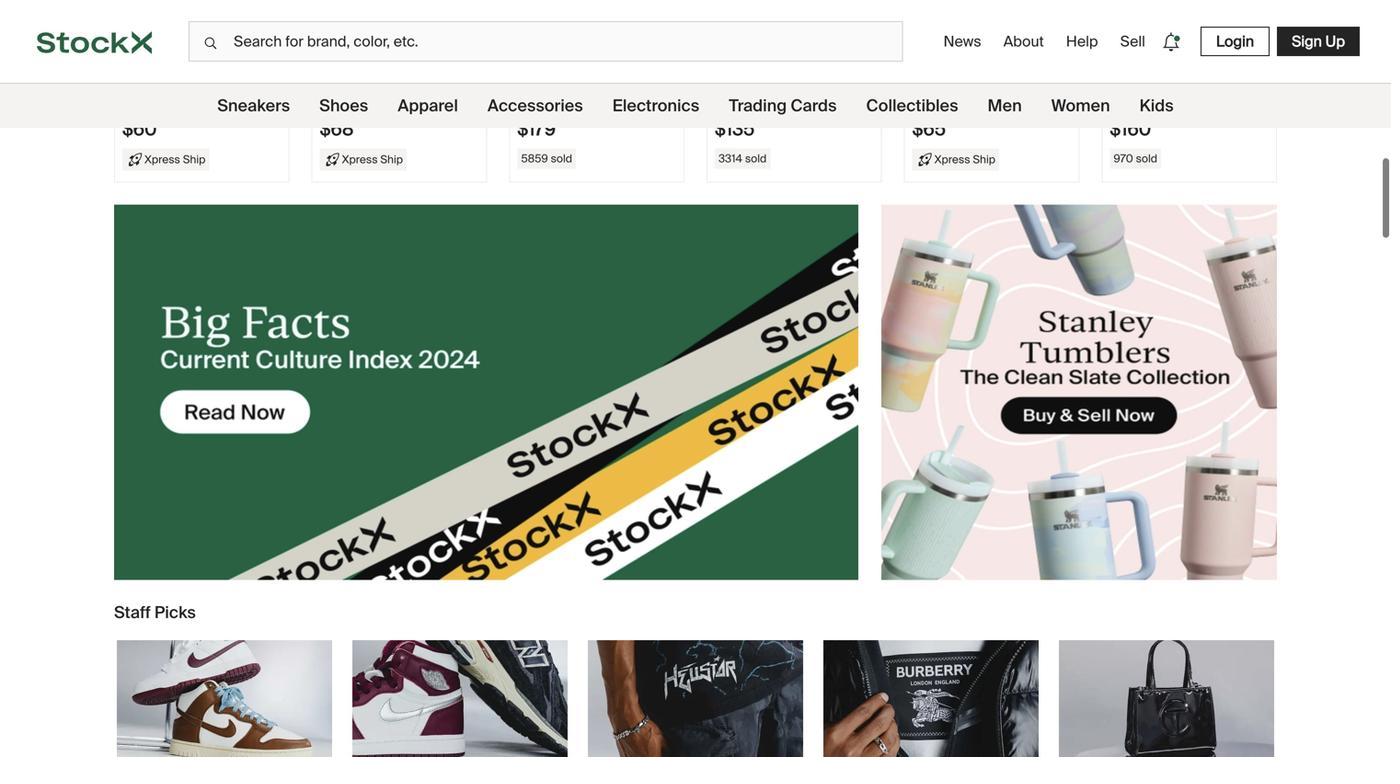Task type: describe. For each thing, give the bounding box(es) containing it.
lowest inside lowest ask $179
[[517, 99, 554, 113]]

970 sold
[[1114, 151, 1158, 165]]

trading
[[729, 95, 787, 116]]

login button
[[1201, 27, 1270, 56]]

lowest inside fear of god essentials hoodie sycamore lowest ask $65
[[912, 99, 949, 113]]

about link
[[996, 24, 1051, 58]]

god for ask
[[365, 58, 390, 75]]

black for fear of god essentials arch logo hoodie jet black
[[122, 93, 155, 110]]

sell
[[1120, 32, 1145, 51]]

stanley_tumblers_the_clean_slate_collection.psdsecondaryb.jpg image
[[882, 205, 1277, 580]]

face for tnf
[[580, 58, 609, 75]]

real
[[1199, 76, 1225, 93]]

apparel
[[398, 95, 458, 116]]

under250.jpg image
[[352, 640, 568, 757]]

apparel link
[[398, 84, 458, 128]]

kids link
[[1140, 84, 1174, 128]]

trading cards
[[729, 95, 837, 116]]

fear for $65
[[912, 58, 939, 75]]

xpress ship for $60
[[144, 152, 206, 166]]

fear of god essentials arch logo hoodie jet black image
[[137, 0, 266, 36]]

about
[[1004, 32, 1044, 51]]

help
[[1066, 32, 1098, 51]]

$160
[[1110, 117, 1151, 141]]

login
[[1216, 32, 1254, 51]]

collectibles link
[[866, 84, 958, 128]]

accessories
[[488, 95, 583, 116]]

ship for $65
[[973, 152, 996, 166]]

under350.jpg image
[[588, 640, 803, 757]]

sign up button
[[1277, 27, 1360, 56]]

accessories link
[[488, 84, 583, 128]]

nike kobe mamba mentality los angeles lakers city edition swingman jersey (fw23) black image
[[730, 0, 859, 36]]

3314 sold
[[719, 151, 767, 165]]

the north face nuptse on ball jacket real black lowest ask $160
[[1110, 58, 1261, 141]]

lowest inside the fear of god essentials 1977 hoodie iron lowest ask $68
[[320, 99, 357, 113]]

fear for ask
[[320, 58, 347, 75]]

news link
[[936, 24, 989, 58]]

fear of god essentials hoodie sycamore image
[[927, 0, 1056, 36]]

sold for $135
[[745, 151, 767, 165]]

the north face 1996 retro nuptse 700 fill packable jacket recycled tnf black
[[517, 58, 673, 128]]

bigfacts_jan2024_internal_banners_secondarya.jpg image
[[114, 205, 858, 580]]

essentials for $65
[[986, 58, 1047, 75]]

men link
[[988, 84, 1022, 128]]

news
[[944, 32, 981, 51]]

shoes link
[[319, 84, 368, 128]]

5859 sold
[[521, 151, 572, 165]]

up
[[1326, 32, 1345, 51]]

the for tnf
[[517, 58, 540, 75]]

arch
[[122, 76, 150, 93]]

staff
[[114, 602, 151, 623]]

xpress for $68
[[342, 152, 378, 166]]

fear of god essentials 1977 hoodie iron lowest ask $68
[[320, 58, 455, 141]]

essentials for black
[[196, 58, 257, 75]]

jacket inside the north face nuptse on ball jacket real black lowest ask $160
[[1156, 76, 1196, 93]]

face for $160
[[1172, 58, 1202, 75]]

$179
[[517, 117, 556, 141]]

sell link
[[1113, 24, 1153, 58]]

1996
[[612, 58, 641, 75]]

$65
[[912, 117, 946, 141]]

essentials for ask
[[393, 58, 455, 75]]

fear of god essentials hoodie sycamore lowest ask $65
[[912, 58, 1047, 141]]

fear of god essentials 1977 hoodie iron image
[[335, 0, 464, 36]]

$135
[[715, 117, 755, 141]]

$60
[[122, 117, 157, 141]]

nuptse inside the north face 1996 retro nuptse 700 fill packable jacket recycled tnf black
[[553, 76, 597, 93]]

women
[[1051, 95, 1110, 116]]

Search... search field
[[189, 21, 903, 62]]

god for black
[[167, 58, 193, 75]]

shoes
[[319, 95, 368, 116]]

xpress ship for $65
[[935, 152, 996, 166]]

north for $160
[[1135, 58, 1169, 75]]

cards
[[791, 95, 837, 116]]

electronics
[[613, 95, 700, 116]]

ask inside lowest ask $135
[[754, 99, 773, 113]]



Task type: locate. For each thing, give the bounding box(es) containing it.
0 horizontal spatial the
[[517, 58, 540, 75]]

1 horizontal spatial ship
[[380, 152, 403, 166]]

3 god from the left
[[957, 58, 983, 75]]

essentials inside the fear of god essentials 1977 hoodie iron lowest ask $68
[[393, 58, 455, 75]]

god for $65
[[957, 58, 983, 75]]

2 horizontal spatial sold
[[1136, 151, 1158, 165]]

0 horizontal spatial jacket
[[575, 93, 615, 110]]

2 ask from the left
[[557, 99, 576, 113]]

1 horizontal spatial of
[[350, 58, 361, 75]]

2 xpress ship from the left
[[342, 152, 403, 166]]

ship down 'men' link in the right top of the page
[[973, 152, 996, 166]]

of inside fear of god essentials arch logo hoodie jet black
[[152, 58, 164, 75]]

fear up collectibles link
[[912, 58, 939, 75]]

iron
[[396, 76, 420, 93]]

ship down fear of god essentials arch logo hoodie jet black
[[183, 152, 206, 166]]

black inside the north face 1996 retro nuptse 700 fill packable jacket recycled tnf black
[[545, 111, 578, 128]]

god inside fear of god essentials hoodie sycamore lowest ask $65
[[957, 58, 983, 75]]

black right real
[[1228, 76, 1261, 93]]

designerdeals.jpg image
[[823, 640, 1039, 757]]

2 horizontal spatial hoodie
[[912, 76, 956, 93]]

god inside the fear of god essentials 1977 hoodie iron lowest ask $68
[[365, 58, 390, 75]]

ball
[[1131, 76, 1153, 93]]

2 essentials from the left
[[393, 58, 455, 75]]

$68
[[320, 117, 354, 141]]

1 face from the left
[[580, 58, 609, 75]]

hoodie left jet
[[187, 76, 231, 93]]

of for $65
[[942, 58, 954, 75]]

help link
[[1059, 24, 1106, 58]]

0 horizontal spatial ship
[[183, 152, 206, 166]]

1 horizontal spatial essentials
[[393, 58, 455, 75]]

0 horizontal spatial essentials
[[196, 58, 257, 75]]

1 horizontal spatial black
[[545, 111, 578, 128]]

staff picks
[[114, 602, 196, 623]]

1 horizontal spatial the
[[1110, 58, 1132, 75]]

0 vertical spatial jacket
[[1156, 76, 1196, 93]]

1 horizontal spatial god
[[365, 58, 390, 75]]

1 horizontal spatial fear
[[320, 58, 347, 75]]

hoodie inside fear of god essentials arch logo hoodie jet black
[[187, 76, 231, 93]]

women link
[[1051, 84, 1110, 128]]

4 ask from the left
[[952, 99, 971, 113]]

2 xpress from the left
[[342, 152, 378, 166]]

under150.jpg image
[[117, 640, 332, 757]]

1 ship from the left
[[183, 152, 206, 166]]

3 hoodie from the left
[[912, 76, 956, 93]]

0 horizontal spatial xpress ship
[[144, 152, 206, 166]]

ask
[[359, 99, 378, 113], [557, 99, 576, 113], [754, 99, 773, 113], [952, 99, 971, 113], [1149, 99, 1168, 113]]

1 of from the left
[[152, 58, 164, 75]]

fear for black
[[122, 58, 149, 75]]

1 hoodie from the left
[[187, 76, 231, 93]]

nuptse up packable
[[553, 76, 597, 93]]

xpress ship down $68
[[342, 152, 403, 166]]

2 face from the left
[[1172, 58, 1202, 75]]

hoodie
[[187, 76, 231, 93], [349, 76, 393, 93], [912, 76, 956, 93]]

xpress for $65
[[935, 152, 970, 166]]

sold right 5859
[[551, 151, 572, 165]]

5 ask from the left
[[1149, 99, 1168, 113]]

2 horizontal spatial ship
[[973, 152, 996, 166]]

retro
[[517, 76, 550, 93]]

0 horizontal spatial face
[[580, 58, 609, 75]]

0 horizontal spatial god
[[167, 58, 193, 75]]

2 horizontal spatial essentials
[[986, 58, 1047, 75]]

black down packable
[[545, 111, 578, 128]]

god down news
[[957, 58, 983, 75]]

north for tnf
[[543, 58, 577, 75]]

3 fear from the left
[[912, 58, 939, 75]]

electronics link
[[613, 84, 700, 128]]

0 horizontal spatial hoodie
[[187, 76, 231, 93]]

sign
[[1292, 32, 1322, 51]]

face
[[580, 58, 609, 75], [1172, 58, 1202, 75]]

ask inside lowest ask $179
[[557, 99, 576, 113]]

xpress ship down $60
[[144, 152, 206, 166]]

recycled
[[618, 93, 673, 110]]

sold right 3314
[[745, 151, 767, 165]]

2 horizontal spatial fear
[[912, 58, 939, 75]]

lowest ask $179
[[517, 99, 576, 141]]

2 horizontal spatial xpress
[[935, 152, 970, 166]]

north
[[543, 58, 577, 75], [1135, 58, 1169, 75]]

north inside the north face 1996 retro nuptse 700 fill packable jacket recycled tnf black
[[543, 58, 577, 75]]

hoodie up collectibles
[[912, 76, 956, 93]]

ship
[[183, 152, 206, 166], [380, 152, 403, 166], [973, 152, 996, 166]]

stockx logo link
[[0, 0, 189, 83]]

jet
[[234, 76, 253, 93]]

north up the retro
[[543, 58, 577, 75]]

essentials inside fear of god essentials hoodie sycamore lowest ask $65
[[986, 58, 1047, 75]]

xpress ship for $68
[[342, 152, 403, 166]]

essentials up jet
[[196, 58, 257, 75]]

essentials inside fear of god essentials arch logo hoodie jet black
[[196, 58, 257, 75]]

jacket
[[1156, 76, 1196, 93], [575, 93, 615, 110]]

1 horizontal spatial xpress
[[342, 152, 378, 166]]

1 xpress from the left
[[144, 152, 180, 166]]

jacket inside the north face 1996 retro nuptse 700 fill packable jacket recycled tnf black
[[575, 93, 615, 110]]

of inside the fear of god essentials 1977 hoodie iron lowest ask $68
[[350, 58, 361, 75]]

0 horizontal spatial nuptse
[[553, 76, 597, 93]]

2 sold from the left
[[745, 151, 767, 165]]

face inside the north face 1996 retro nuptse 700 fill packable jacket recycled tnf black
[[580, 58, 609, 75]]

stockx logo image
[[37, 31, 152, 54]]

ship for $68
[[380, 152, 403, 166]]

hoodie inside the fear of god essentials 1977 hoodie iron lowest ask $68
[[349, 76, 393, 93]]

1 xpress ship from the left
[[144, 152, 206, 166]]

1 horizontal spatial jacket
[[1156, 76, 1196, 93]]

ship down the fear of god essentials 1977 hoodie iron lowest ask $68
[[380, 152, 403, 166]]

god up logo
[[167, 58, 193, 75]]

0 horizontal spatial xpress
[[144, 152, 180, 166]]

nuptse
[[1205, 58, 1248, 75], [553, 76, 597, 93]]

logo
[[153, 76, 184, 93]]

black for the north face nuptse on ball jacket real black lowest ask $160
[[1228, 76, 1261, 93]]

men
[[988, 95, 1022, 116]]

sign up
[[1292, 32, 1345, 51]]

picks
[[154, 602, 196, 623]]

fear inside fear of god essentials hoodie sycamore lowest ask $65
[[912, 58, 939, 75]]

hoodie up 'shoes'
[[349, 76, 393, 93]]

2 horizontal spatial xpress ship
[[935, 152, 996, 166]]

of down news
[[942, 58, 954, 75]]

essentials up iron
[[393, 58, 455, 75]]

nuptse up real
[[1205, 58, 1248, 75]]

product category switcher element
[[0, 84, 1391, 128]]

of inside fear of god essentials hoodie sycamore lowest ask $65
[[942, 58, 954, 75]]

3 ship from the left
[[973, 152, 996, 166]]

2 the from the left
[[1110, 58, 1132, 75]]

sycamore
[[959, 76, 1019, 93]]

xpress
[[144, 152, 180, 166], [342, 152, 378, 166], [935, 152, 970, 166]]

the up on on the right of the page
[[1110, 58, 1132, 75]]

ask inside the fear of god essentials 1977 hoodie iron lowest ask $68
[[359, 99, 378, 113]]

black inside the north face nuptse on ball jacket real black lowest ask $160
[[1228, 76, 1261, 93]]

jacket up kids
[[1156, 76, 1196, 93]]

1 horizontal spatial xpress ship
[[342, 152, 403, 166]]

essentials down about
[[986, 58, 1047, 75]]

fear up 1977 at top left
[[320, 58, 347, 75]]

the up the retro
[[517, 58, 540, 75]]

3 lowest from the left
[[715, 99, 752, 113]]

1 horizontal spatial north
[[1135, 58, 1169, 75]]

the
[[517, 58, 540, 75], [1110, 58, 1132, 75]]

essentials
[[196, 58, 257, 75], [393, 58, 455, 75], [986, 58, 1047, 75]]

black down arch
[[122, 93, 155, 110]]

3 of from the left
[[942, 58, 954, 75]]

0 horizontal spatial of
[[152, 58, 164, 75]]

lowest inside lowest ask $135
[[715, 99, 752, 113]]

god inside fear of god essentials arch logo hoodie jet black
[[167, 58, 193, 75]]

xpress ship
[[144, 152, 206, 166], [342, 152, 403, 166], [935, 152, 996, 166]]

god up 'shoes'
[[365, 58, 390, 75]]

1 fear from the left
[[122, 58, 149, 75]]

2 hoodie from the left
[[349, 76, 393, 93]]

packable
[[517, 93, 572, 110]]

sneakers
[[217, 95, 290, 116]]

1 lowest from the left
[[320, 99, 357, 113]]

kids
[[1140, 95, 1174, 116]]

2 north from the left
[[1135, 58, 1169, 75]]

fill
[[627, 76, 643, 93]]

3 essentials from the left
[[986, 58, 1047, 75]]

nuptse inside the north face nuptse on ball jacket real black lowest ask $160
[[1205, 58, 1248, 75]]

2 god from the left
[[365, 58, 390, 75]]

0 horizontal spatial sold
[[551, 151, 572, 165]]

sold for $179
[[551, 151, 572, 165]]

0 horizontal spatial black
[[122, 93, 155, 110]]

1 horizontal spatial nuptse
[[1205, 58, 1248, 75]]

xpress for $60
[[144, 152, 180, 166]]

notification unread icon image
[[1158, 29, 1184, 55]]

1 north from the left
[[543, 58, 577, 75]]

picksforher.jpg image
[[1059, 640, 1274, 757]]

of for black
[[152, 58, 164, 75]]

2 of from the left
[[350, 58, 361, 75]]

collectibles
[[866, 95, 958, 116]]

5 lowest from the left
[[1110, 99, 1147, 113]]

0 vertical spatial nuptse
[[1205, 58, 1248, 75]]

of
[[152, 58, 164, 75], [350, 58, 361, 75], [942, 58, 954, 75]]

black inside fear of god essentials arch logo hoodie jet black
[[122, 93, 155, 110]]

1 horizontal spatial face
[[1172, 58, 1202, 75]]

1 vertical spatial jacket
[[575, 93, 615, 110]]

1 ask from the left
[[359, 99, 378, 113]]

2 ship from the left
[[380, 152, 403, 166]]

face down notification unread icon at the top
[[1172, 58, 1202, 75]]

the inside the north face nuptse on ball jacket real black lowest ask $160
[[1110, 58, 1132, 75]]

sold right 970 on the right top
[[1136, 151, 1158, 165]]

2 horizontal spatial black
[[1228, 76, 1261, 93]]

ship for $60
[[183, 152, 206, 166]]

of up logo
[[152, 58, 164, 75]]

lowest inside the north face nuptse on ball jacket real black lowest ask $160
[[1110, 99, 1147, 113]]

fear up arch
[[122, 58, 149, 75]]

xpress ship down $65
[[935, 152, 996, 166]]

5859
[[521, 151, 548, 165]]

1977
[[320, 76, 346, 93]]

1 horizontal spatial hoodie
[[349, 76, 393, 93]]

black
[[1228, 76, 1261, 93], [122, 93, 155, 110], [545, 111, 578, 128]]

of up 'shoes'
[[350, 58, 361, 75]]

god
[[167, 58, 193, 75], [365, 58, 390, 75], [957, 58, 983, 75]]

fear of god essentials arch logo hoodie jet black
[[122, 58, 257, 110]]

face inside the north face nuptse on ball jacket real black lowest ask $160
[[1172, 58, 1202, 75]]

1 horizontal spatial sold
[[745, 151, 767, 165]]

ask inside fear of god essentials hoodie sycamore lowest ask $65
[[952, 99, 971, 113]]

2 horizontal spatial of
[[942, 58, 954, 75]]

0 horizontal spatial fear
[[122, 58, 149, 75]]

4 lowest from the left
[[912, 99, 949, 113]]

trading cards link
[[729, 84, 837, 128]]

3 sold from the left
[[1136, 151, 1158, 165]]

fear
[[122, 58, 149, 75], [320, 58, 347, 75], [912, 58, 939, 75]]

lowest ask $135
[[715, 99, 773, 141]]

north up ball
[[1135, 58, 1169, 75]]

jacket down 700 at top
[[575, 93, 615, 110]]

1 god from the left
[[167, 58, 193, 75]]

the inside the north face 1996 retro nuptse 700 fill packable jacket recycled tnf black
[[517, 58, 540, 75]]

3 xpress from the left
[[935, 152, 970, 166]]

lowest
[[320, 99, 357, 113], [517, 99, 554, 113], [715, 99, 752, 113], [912, 99, 949, 113], [1110, 99, 1147, 113]]

ask inside the north face nuptse on ball jacket real black lowest ask $160
[[1149, 99, 1168, 113]]

the north face nuptse on ball jacket real black image
[[1125, 0, 1254, 36]]

3314
[[719, 151, 743, 165]]

1 vertical spatial nuptse
[[553, 76, 597, 93]]

970
[[1114, 151, 1133, 165]]

3 ask from the left
[[754, 99, 773, 113]]

sold
[[551, 151, 572, 165], [745, 151, 767, 165], [1136, 151, 1158, 165]]

1 sold from the left
[[551, 151, 572, 165]]

fear inside fear of god essentials arch logo hoodie jet black
[[122, 58, 149, 75]]

tnf
[[517, 111, 542, 128]]

xpress down $68
[[342, 152, 378, 166]]

3 xpress ship from the left
[[935, 152, 996, 166]]

2 fear from the left
[[320, 58, 347, 75]]

north inside the north face nuptse on ball jacket real black lowest ask $160
[[1135, 58, 1169, 75]]

face up 700 at top
[[580, 58, 609, 75]]

0 horizontal spatial north
[[543, 58, 577, 75]]

of for ask
[[350, 58, 361, 75]]

the north face 1996 retro nuptse 700 fill packable jacket recycled tnf black image
[[532, 0, 661, 36]]

sneakers link
[[217, 84, 290, 128]]

xpress down $65
[[935, 152, 970, 166]]

700
[[600, 76, 624, 93]]

1 the from the left
[[517, 58, 540, 75]]

on
[[1110, 76, 1128, 93]]

1 essentials from the left
[[196, 58, 257, 75]]

the for $160
[[1110, 58, 1132, 75]]

2 lowest from the left
[[517, 99, 554, 113]]

hoodie inside fear of god essentials hoodie sycamore lowest ask $65
[[912, 76, 956, 93]]

xpress down $60
[[144, 152, 180, 166]]

2 horizontal spatial god
[[957, 58, 983, 75]]

fear inside the fear of god essentials 1977 hoodie iron lowest ask $68
[[320, 58, 347, 75]]



Task type: vqa. For each thing, say whether or not it's contained in the screenshot.
Box inside disney lorcana tcg the first chapter illumineer's trove box 4x lot
no



